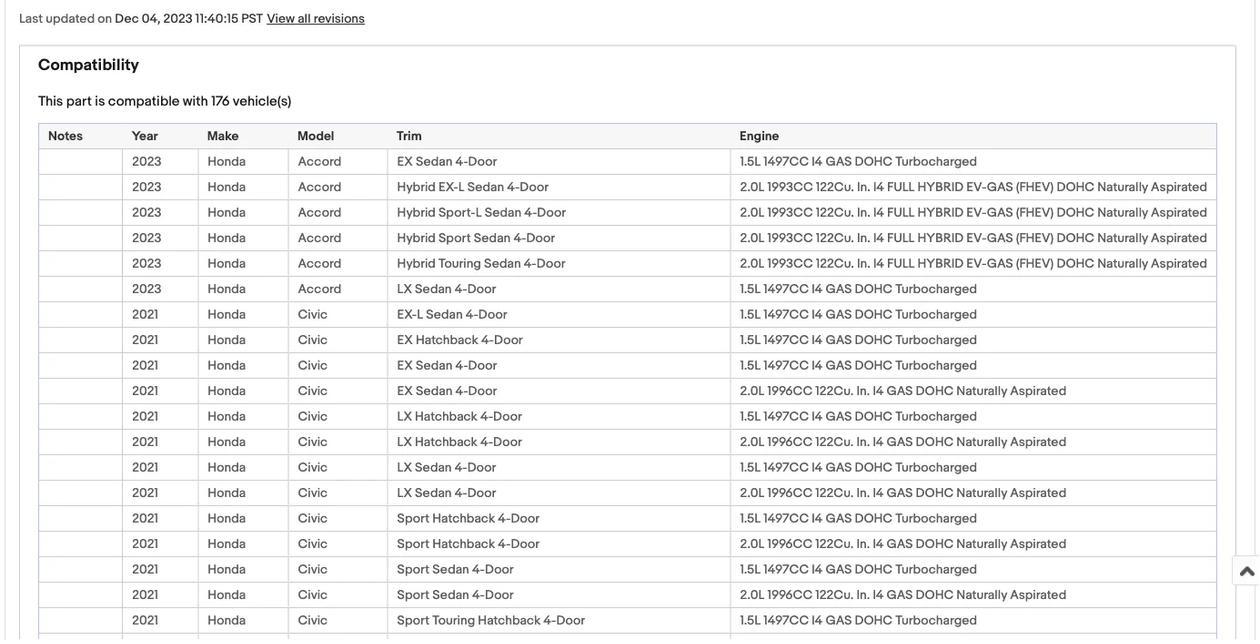 Task type: vqa. For each thing, say whether or not it's contained in the screenshot.
the top and
no



Task type: locate. For each thing, give the bounding box(es) containing it.
l up "ex hatchback 4-door" on the bottom left of the page
[[417, 307, 423, 322]]

4 hybrid from the top
[[397, 256, 436, 271]]

hybrid for hybrid touring sedan 4-door
[[397, 256, 436, 271]]

full for hybrid sport sedan 4-door
[[888, 230, 915, 246]]

2.0l
[[741, 179, 765, 195], [741, 205, 765, 220], [741, 230, 765, 246], [741, 256, 765, 271], [741, 383, 765, 399], [741, 434, 765, 450], [741, 485, 765, 501], [741, 536, 765, 552], [741, 587, 765, 603]]

2 civic from the top
[[298, 332, 328, 348]]

3 ev- from the top
[[967, 230, 988, 246]]

2.0l for hybrid sport sedan 4-door
[[741, 230, 765, 246]]

13 honda from the top
[[208, 460, 246, 475]]

lx hatchback 4-door for 2.0l 1996cc 122cu. in. l4 gas dohc naturally aspirated
[[397, 434, 522, 450]]

3 2.0l 1996cc 122cu. in. l4 gas dohc naturally aspirated from the top
[[741, 485, 1067, 501]]

4 1497cc from the top
[[764, 332, 809, 348]]

ex sedan 4-door
[[397, 154, 497, 169], [397, 358, 497, 373], [397, 383, 497, 399]]

full for hybrid ex-l sedan 4-door
[[888, 179, 915, 195]]

1 sport sedan 4-door from the top
[[397, 562, 514, 577]]

1 vertical spatial ex-
[[397, 307, 417, 322]]

3 hybrid from the top
[[918, 230, 964, 246]]

naturally
[[1098, 179, 1149, 195], [1098, 205, 1149, 220], [1098, 230, 1149, 246], [1098, 256, 1149, 271], [957, 383, 1008, 399], [957, 434, 1008, 450], [957, 485, 1008, 501], [957, 536, 1008, 552], [957, 587, 1008, 603]]

(fhev) for hybrid sport-l sedan 4-door
[[1017, 205, 1055, 220]]

full for hybrid touring sedan 4-door
[[888, 256, 915, 271]]

4 (fhev) from the top
[[1017, 256, 1055, 271]]

8 in. from the top
[[857, 536, 871, 552]]

l for ex-
[[459, 179, 465, 195]]

9 1.5l from the top
[[741, 562, 761, 577]]

2 lx sedan 4-door from the top
[[397, 460, 497, 475]]

122cu. for hybrid sport-l sedan 4-door
[[816, 205, 855, 220]]

hybrid down trim
[[397, 179, 436, 195]]

1 vertical spatial lx sedan 4-door
[[397, 460, 497, 475]]

in. for lx hatchback 4-door
[[857, 434, 871, 450]]

year
[[132, 128, 158, 144]]

sport sedan 4-door
[[397, 562, 514, 577], [397, 587, 514, 603]]

l up sport-
[[459, 179, 465, 195]]

0 horizontal spatial l
[[417, 307, 423, 322]]

4 2.0l from the top
[[741, 256, 765, 271]]

1 vertical spatial l
[[476, 205, 482, 220]]

0 horizontal spatial ex-
[[397, 307, 417, 322]]

2 2.0l 1993cc 122cu. in. l4 full hybrid ev-gas (fhev) dohc naturally aspirated from the top
[[741, 205, 1208, 220]]

touring
[[439, 256, 482, 271], [433, 613, 475, 628]]

hybrid up hybrid touring sedan 4-door
[[397, 230, 436, 246]]

accord
[[298, 154, 342, 169], [298, 179, 342, 195], [298, 205, 342, 220], [298, 230, 342, 246], [298, 256, 342, 271], [298, 281, 342, 297]]

2021
[[132, 307, 159, 322], [132, 332, 159, 348], [132, 358, 159, 373], [132, 383, 159, 399], [132, 409, 159, 424], [132, 434, 159, 450], [132, 460, 159, 475], [132, 485, 159, 501], [132, 511, 159, 526], [132, 536, 159, 552], [132, 562, 159, 577], [132, 587, 159, 603], [132, 613, 159, 628]]

8 turbocharged from the top
[[896, 511, 978, 526]]

sedan
[[416, 154, 453, 169], [468, 179, 504, 195], [485, 205, 522, 220], [474, 230, 511, 246], [484, 256, 521, 271], [415, 281, 452, 297], [426, 307, 463, 322], [416, 358, 453, 373], [416, 383, 453, 399], [415, 460, 452, 475], [415, 485, 452, 501], [433, 562, 470, 577], [433, 587, 470, 603]]

l up the hybrid sport sedan 4-door
[[476, 205, 482, 220]]

lx hatchback 4-door
[[397, 409, 522, 424], [397, 434, 522, 450]]

1 vertical spatial touring
[[433, 613, 475, 628]]

0 vertical spatial sport sedan 4-door
[[397, 562, 514, 577]]

6 2021 from the top
[[132, 434, 159, 450]]

1 hybrid from the top
[[397, 179, 436, 195]]

full for hybrid sport-l sedan 4-door
[[888, 205, 915, 220]]

1 ex sedan 4-door from the top
[[397, 154, 497, 169]]

ev-
[[967, 179, 988, 195], [967, 205, 988, 220], [967, 230, 988, 246], [967, 256, 988, 271]]

ex- up "ex hatchback 4-door" on the bottom left of the page
[[397, 307, 417, 322]]

5 2.0l from the top
[[741, 383, 765, 399]]

2 full from the top
[[888, 205, 915, 220]]

sport hatchback 4-door
[[397, 511, 540, 526], [397, 536, 540, 552]]

2.0l for sport hatchback 4-door
[[741, 536, 765, 552]]

last updated on dec 04, 2023 11:40:15 pst view all revisions
[[19, 11, 365, 27]]

turbocharged
[[896, 154, 978, 169], [896, 281, 978, 297], [896, 307, 978, 322], [896, 332, 978, 348], [896, 358, 978, 373], [896, 409, 978, 424], [896, 460, 978, 475], [896, 511, 978, 526], [896, 562, 978, 577], [896, 613, 978, 628]]

ex- up sport-
[[439, 179, 459, 195]]

122cu. for sport hatchback 4-door
[[816, 536, 854, 552]]

2 vertical spatial ex sedan 4-door
[[397, 383, 497, 399]]

l
[[459, 179, 465, 195], [476, 205, 482, 220], [417, 307, 423, 322]]

2.0l 1996cc 122cu. in. l4 gas dohc naturally aspirated for sport sedan 4-door
[[741, 587, 1067, 603]]

ex-l sedan 4-door
[[397, 307, 508, 322]]

4 hybrid from the top
[[918, 256, 964, 271]]

1.5l
[[741, 154, 761, 169], [741, 281, 761, 297], [741, 307, 761, 322], [741, 332, 761, 348], [741, 358, 761, 373], [741, 409, 761, 424], [741, 460, 761, 475], [741, 511, 761, 526], [741, 562, 761, 577], [741, 613, 761, 628]]

1 122cu. from the top
[[816, 179, 855, 195]]

lx sedan 4-door
[[397, 281, 497, 297], [397, 460, 497, 475], [397, 485, 497, 501]]

2 lx from the top
[[397, 409, 412, 424]]

in.
[[858, 179, 871, 195], [858, 205, 871, 220], [858, 230, 871, 246], [858, 256, 871, 271], [857, 383, 871, 399], [857, 434, 871, 450], [857, 485, 871, 501], [857, 536, 871, 552], [857, 587, 871, 603]]

lx hatchback 4-door for 1.5l 1497cc l4 gas dohc turbocharged
[[397, 409, 522, 424]]

1 1996cc from the top
[[768, 383, 813, 399]]

(fhev) for hybrid touring sedan 4-door
[[1017, 256, 1055, 271]]

aspirated
[[1152, 179, 1208, 195], [1152, 205, 1208, 220], [1152, 230, 1208, 246], [1152, 256, 1208, 271], [1011, 383, 1067, 399], [1011, 434, 1067, 450], [1011, 485, 1067, 501], [1011, 536, 1067, 552], [1011, 587, 1067, 603]]

full
[[888, 179, 915, 195], [888, 205, 915, 220], [888, 230, 915, 246], [888, 256, 915, 271]]

(fhev)
[[1017, 179, 1055, 195], [1017, 205, 1055, 220], [1017, 230, 1055, 246], [1017, 256, 1055, 271]]

122cu. for sport sedan 4-door
[[816, 587, 854, 603]]

1 vertical spatial lx hatchback 4-door
[[397, 434, 522, 450]]

2.0l for lx sedan 4-door
[[741, 485, 765, 501]]

4 ev- from the top
[[967, 256, 988, 271]]

touring for sedan
[[439, 256, 482, 271]]

6 2.0l from the top
[[741, 434, 765, 450]]

122cu. for ex sedan 4-door
[[816, 383, 854, 399]]

0 vertical spatial sport hatchback 4-door
[[397, 511, 540, 526]]

sport
[[439, 230, 471, 246], [397, 511, 430, 526], [397, 536, 430, 552], [397, 562, 430, 577], [397, 587, 430, 603], [397, 613, 430, 628]]

2.0l 1993cc 122cu. in. l4 full hybrid ev-gas (fhev) dohc naturally aspirated
[[741, 179, 1208, 195], [741, 205, 1208, 220], [741, 230, 1208, 246], [741, 256, 1208, 271]]

3 lx from the top
[[397, 434, 412, 450]]

9 turbocharged from the top
[[896, 562, 978, 577]]

2.0l 1996cc 122cu. in. l4 gas dohc naturally aspirated for lx hatchback 4-door
[[741, 434, 1067, 450]]

hybrid for hybrid touring sedan 4-door
[[918, 256, 964, 271]]

17 honda from the top
[[208, 562, 246, 577]]

3 2.0l 1993cc 122cu. in. l4 full hybrid ev-gas (fhev) dohc naturally aspirated from the top
[[741, 230, 1208, 246]]

10 1.5l 1497cc l4 gas dohc turbocharged from the top
[[741, 613, 978, 628]]

10 1.5l from the top
[[741, 613, 761, 628]]

model
[[298, 128, 335, 144]]

2023
[[163, 11, 193, 27], [132, 154, 162, 169], [132, 179, 162, 195], [132, 205, 162, 220], [132, 230, 162, 246], [132, 256, 162, 271], [132, 281, 162, 297]]

1 horizontal spatial l
[[459, 179, 465, 195]]

1993cc for hybrid sport-l sedan 4-door
[[768, 205, 814, 220]]

6 in. from the top
[[857, 434, 871, 450]]

hybrid
[[397, 179, 436, 195], [397, 205, 436, 220], [397, 230, 436, 246], [397, 256, 436, 271]]

12 2021 from the top
[[132, 587, 159, 603]]

8 2.0l from the top
[[741, 536, 765, 552]]

1 turbocharged from the top
[[896, 154, 978, 169]]

in. for hybrid sport sedan 4-door
[[858, 230, 871, 246]]

2 1996cc from the top
[[768, 434, 813, 450]]

1 horizontal spatial ex-
[[439, 179, 459, 195]]

accord for hybrid touring sedan 4-door
[[298, 256, 342, 271]]

4 full from the top
[[888, 256, 915, 271]]

0 vertical spatial lx hatchback 4-door
[[397, 409, 522, 424]]

1 ex from the top
[[397, 154, 413, 169]]

door
[[469, 154, 497, 169], [520, 179, 549, 195], [537, 205, 566, 220], [527, 230, 556, 246], [537, 256, 566, 271], [468, 281, 497, 297], [479, 307, 508, 322], [494, 332, 523, 348], [469, 358, 497, 373], [469, 383, 497, 399], [494, 409, 522, 424], [494, 434, 522, 450], [468, 460, 497, 475], [468, 485, 497, 501], [511, 511, 540, 526], [511, 536, 540, 552], [485, 562, 514, 577], [485, 587, 514, 603], [557, 613, 586, 628]]

1996cc for lx hatchback 4-door
[[768, 434, 813, 450]]

3 civic from the top
[[298, 358, 328, 373]]

compatibility
[[38, 55, 139, 75]]

7 122cu. from the top
[[816, 485, 854, 501]]

gas
[[826, 154, 852, 169], [988, 179, 1014, 195], [988, 205, 1014, 220], [988, 230, 1014, 246], [988, 256, 1014, 271], [826, 281, 852, 297], [826, 307, 852, 322], [826, 332, 852, 348], [826, 358, 852, 373], [887, 383, 914, 399], [826, 409, 852, 424], [887, 434, 914, 450], [826, 460, 852, 475], [887, 485, 914, 501], [826, 511, 852, 526], [887, 536, 914, 552], [826, 562, 852, 577], [887, 587, 914, 603], [826, 613, 852, 628]]

ev- for hybrid sport-l sedan 4-door
[[967, 205, 988, 220]]

7 1497cc from the top
[[764, 460, 809, 475]]

0 vertical spatial ex-
[[439, 179, 459, 195]]

1 2.0l 1993cc 122cu. in. l4 full hybrid ev-gas (fhev) dohc naturally aspirated from the top
[[741, 179, 1208, 195]]

1 vertical spatial sport hatchback 4-door
[[397, 536, 540, 552]]

1993cc
[[768, 179, 814, 195], [768, 205, 814, 220], [768, 230, 814, 246], [768, 256, 814, 271]]

3 1993cc from the top
[[768, 230, 814, 246]]

2 in. from the top
[[858, 205, 871, 220]]

1996cc
[[768, 383, 813, 399], [768, 434, 813, 450], [768, 485, 813, 501], [768, 536, 813, 552], [768, 587, 813, 603]]

lx
[[397, 281, 412, 297], [397, 409, 412, 424], [397, 434, 412, 450], [397, 460, 412, 475], [397, 485, 412, 501]]

2 vertical spatial l
[[417, 307, 423, 322]]

4 1.5l from the top
[[741, 332, 761, 348]]

2 vertical spatial lx sedan 4-door
[[397, 485, 497, 501]]

1497cc
[[764, 154, 809, 169], [764, 281, 809, 297], [764, 307, 809, 322], [764, 332, 809, 348], [764, 358, 809, 373], [764, 409, 809, 424], [764, 460, 809, 475], [764, 511, 809, 526], [764, 562, 809, 577], [764, 613, 809, 628]]

civic
[[298, 307, 328, 322], [298, 332, 328, 348], [298, 358, 328, 373], [298, 383, 328, 399], [298, 409, 328, 424], [298, 434, 328, 450], [298, 460, 328, 475], [298, 485, 328, 501], [298, 511, 328, 526], [298, 536, 328, 552], [298, 562, 328, 577], [298, 587, 328, 603], [298, 613, 328, 628]]

6 122cu. from the top
[[816, 434, 854, 450]]

accord for hybrid ex-l sedan 4-door
[[298, 179, 342, 195]]

1 honda from the top
[[208, 154, 246, 169]]

5 in. from the top
[[857, 383, 871, 399]]

ev- for hybrid ex-l sedan 4-door
[[967, 179, 988, 195]]

2 accord from the top
[[298, 179, 342, 195]]

hatchback
[[416, 332, 479, 348], [415, 409, 478, 424], [415, 434, 478, 450], [433, 511, 495, 526], [433, 536, 495, 552], [478, 613, 541, 628]]

8 1.5l from the top
[[741, 511, 761, 526]]

sport hatchback 4-door for 1.5l 1497cc l4 gas dohc turbocharged
[[397, 511, 540, 526]]

hybrid
[[918, 179, 964, 195], [918, 205, 964, 220], [918, 230, 964, 246], [918, 256, 964, 271]]

122cu.
[[816, 179, 855, 195], [816, 205, 855, 220], [816, 230, 855, 246], [816, 256, 855, 271], [816, 383, 854, 399], [816, 434, 854, 450], [816, 485, 854, 501], [816, 536, 854, 552], [816, 587, 854, 603]]

all
[[298, 11, 311, 27]]

1 ev- from the top
[[967, 179, 988, 195]]

notes
[[48, 128, 83, 144]]

9 1.5l 1497cc l4 gas dohc turbocharged from the top
[[741, 562, 978, 577]]

5 2.0l 1996cc 122cu. in. l4 gas dohc naturally aspirated from the top
[[741, 587, 1067, 603]]

2 (fhev) from the top
[[1017, 205, 1055, 220]]

hybrid up 'ex-l sedan 4-door'
[[397, 256, 436, 271]]

hybrid left sport-
[[397, 205, 436, 220]]

4 2.0l 1993cc 122cu. in. l4 full hybrid ev-gas (fhev) dohc naturally aspirated from the top
[[741, 256, 1208, 271]]

in. for sport sedan 4-door
[[857, 587, 871, 603]]

9 2.0l from the top
[[741, 587, 765, 603]]

sport sedan 4-door for 2.0l 1996cc 122cu. in. l4 gas dohc naturally aspirated
[[397, 587, 514, 603]]

9 in. from the top
[[857, 587, 871, 603]]

view
[[267, 11, 295, 27]]

122cu. for lx sedan 4-door
[[816, 485, 854, 501]]

11:40:15
[[196, 11, 239, 27]]

in. for hybrid sport-l sedan 4-door
[[858, 205, 871, 220]]

ex
[[397, 154, 413, 169], [397, 332, 413, 348], [397, 358, 413, 373], [397, 383, 413, 399]]

on
[[98, 11, 112, 27]]

2.0l for hybrid ex-l sedan 4-door
[[741, 179, 765, 195]]

2 horizontal spatial l
[[476, 205, 482, 220]]

engine
[[740, 128, 780, 144]]

2.0l 1996cc 122cu. in. l4 gas dohc naturally aspirated
[[741, 383, 1067, 399], [741, 434, 1067, 450], [741, 485, 1067, 501], [741, 536, 1067, 552], [741, 587, 1067, 603]]

3 lx sedan 4-door from the top
[[397, 485, 497, 501]]

0 vertical spatial l
[[459, 179, 465, 195]]

2 sport hatchback 4-door from the top
[[397, 536, 540, 552]]

dohc
[[855, 154, 893, 169], [1057, 179, 1095, 195], [1057, 205, 1095, 220], [1057, 230, 1095, 246], [1057, 256, 1095, 271], [855, 281, 893, 297], [855, 307, 893, 322], [855, 332, 893, 348], [855, 358, 893, 373], [916, 383, 954, 399], [855, 409, 893, 424], [916, 434, 954, 450], [855, 460, 893, 475], [916, 485, 954, 501], [855, 511, 893, 526], [916, 536, 954, 552], [855, 562, 893, 577], [916, 587, 954, 603], [855, 613, 893, 628]]

4 2.0l 1996cc 122cu. in. l4 gas dohc naturally aspirated from the top
[[741, 536, 1067, 552]]

with
[[183, 93, 208, 109]]

2 1993cc from the top
[[768, 205, 814, 220]]

13 2021 from the top
[[132, 613, 159, 628]]

7 2.0l from the top
[[741, 485, 765, 501]]

1.5l 1497cc l4 gas dohc turbocharged
[[741, 154, 978, 169], [741, 281, 978, 297], [741, 307, 978, 322], [741, 332, 978, 348], [741, 358, 978, 373], [741, 409, 978, 424], [741, 460, 978, 475], [741, 511, 978, 526], [741, 562, 978, 577], [741, 613, 978, 628]]

3 (fhev) from the top
[[1017, 230, 1055, 246]]

16 honda from the top
[[208, 536, 246, 552]]

hybrid sport-l sedan 4-door
[[397, 205, 566, 220]]

2023 for hybrid sport-l sedan 4-door
[[132, 205, 162, 220]]

9 2021 from the top
[[132, 511, 159, 526]]

hybrid for hybrid sport-l sedan 4-door
[[918, 205, 964, 220]]

9 122cu. from the top
[[816, 587, 854, 603]]

1 full from the top
[[888, 179, 915, 195]]

8 122cu. from the top
[[816, 536, 854, 552]]

4-
[[456, 154, 469, 169], [507, 179, 520, 195], [525, 205, 537, 220], [514, 230, 527, 246], [524, 256, 537, 271], [455, 281, 468, 297], [466, 307, 479, 322], [482, 332, 494, 348], [456, 358, 469, 373], [456, 383, 469, 399], [481, 409, 494, 424], [481, 434, 494, 450], [455, 460, 468, 475], [455, 485, 468, 501], [498, 511, 511, 526], [498, 536, 511, 552], [472, 562, 485, 577], [472, 587, 485, 603], [544, 613, 557, 628]]

is
[[95, 93, 105, 109]]

l4
[[812, 154, 823, 169], [874, 179, 885, 195], [874, 205, 885, 220], [874, 230, 885, 246], [874, 256, 885, 271], [812, 281, 823, 297], [812, 307, 823, 322], [812, 332, 823, 348], [812, 358, 823, 373], [873, 383, 884, 399], [812, 409, 823, 424], [873, 434, 884, 450], [812, 460, 823, 475], [873, 485, 884, 501], [812, 511, 823, 526], [873, 536, 884, 552], [812, 562, 823, 577], [873, 587, 884, 603], [812, 613, 823, 628]]

hybrid ex-l sedan 4-door
[[397, 179, 549, 195]]

176
[[211, 93, 230, 109]]

1 vertical spatial ex sedan 4-door
[[397, 358, 497, 373]]

1 vertical spatial sport sedan 4-door
[[397, 587, 514, 603]]

0 vertical spatial lx sedan 4-door
[[397, 281, 497, 297]]

ex hatchback 4-door
[[397, 332, 523, 348]]

2.0l 1993cc 122cu. in. l4 full hybrid ev-gas (fhev) dohc naturally aspirated for hybrid sport sedan 4-door
[[741, 230, 1208, 246]]

4 in. from the top
[[858, 256, 871, 271]]

2.0l 1996cc 122cu. in. l4 gas dohc naturally aspirated for ex sedan 4-door
[[741, 383, 1067, 399]]

2023 for hybrid sport sedan 4-door
[[132, 230, 162, 246]]

2 2021 from the top
[[132, 332, 159, 348]]

hybrid for hybrid sport-l sedan 4-door
[[397, 205, 436, 220]]

0 vertical spatial ex sedan 4-door
[[397, 154, 497, 169]]

3 ex from the top
[[397, 358, 413, 373]]

1 in. from the top
[[858, 179, 871, 195]]

ex-
[[439, 179, 459, 195], [397, 307, 417, 322]]

2023 for lx sedan 4-door
[[132, 281, 162, 297]]

honda
[[208, 154, 246, 169], [208, 179, 246, 195], [208, 205, 246, 220], [208, 230, 246, 246], [208, 256, 246, 271], [208, 281, 246, 297], [208, 307, 246, 322], [208, 332, 246, 348], [208, 358, 246, 373], [208, 383, 246, 399], [208, 409, 246, 424], [208, 434, 246, 450], [208, 460, 246, 475], [208, 485, 246, 501], [208, 511, 246, 526], [208, 536, 246, 552], [208, 562, 246, 577], [208, 587, 246, 603], [208, 613, 246, 628]]

0 vertical spatial touring
[[439, 256, 482, 271]]

122cu. for hybrid ex-l sedan 4-door
[[816, 179, 855, 195]]

1 sport hatchback 4-door from the top
[[397, 511, 540, 526]]



Task type: describe. For each thing, give the bounding box(es) containing it.
3 1497cc from the top
[[764, 307, 809, 322]]

2.0l 1993cc 122cu. in. l4 full hybrid ev-gas (fhev) dohc naturally aspirated for hybrid touring sedan 4-door
[[741, 256, 1208, 271]]

8 1497cc from the top
[[764, 511, 809, 526]]

6 turbocharged from the top
[[896, 409, 978, 424]]

in. for lx sedan 4-door
[[857, 485, 871, 501]]

2023 for hybrid ex-l sedan 4-door
[[132, 179, 162, 195]]

5 civic from the top
[[298, 409, 328, 424]]

accord for ex sedan 4-door
[[298, 154, 342, 169]]

hybrid for hybrid ex-l sedan 4-door
[[397, 179, 436, 195]]

accord for lx sedan 4-door
[[298, 281, 342, 297]]

1 2021 from the top
[[132, 307, 159, 322]]

5 honda from the top
[[208, 256, 246, 271]]

6 1.5l 1497cc l4 gas dohc turbocharged from the top
[[741, 409, 978, 424]]

4 civic from the top
[[298, 383, 328, 399]]

13 civic from the top
[[298, 613, 328, 628]]

last
[[19, 11, 43, 27]]

8 1.5l 1497cc l4 gas dohc turbocharged from the top
[[741, 511, 978, 526]]

8 civic from the top
[[298, 485, 328, 501]]

1996cc for ex sedan 4-door
[[768, 383, 813, 399]]

hybrid sport sedan 4-door
[[397, 230, 556, 246]]

2.0l for lx hatchback 4-door
[[741, 434, 765, 450]]

in. for sport hatchback 4-door
[[857, 536, 871, 552]]

10 1497cc from the top
[[764, 613, 809, 628]]

10 turbocharged from the top
[[896, 613, 978, 628]]

in. for ex sedan 4-door
[[857, 383, 871, 399]]

hybrid for hybrid sport sedan 4-door
[[397, 230, 436, 246]]

6 1497cc from the top
[[764, 409, 809, 424]]

1996cc for lx sedan 4-door
[[768, 485, 813, 501]]

2 1.5l 1497cc l4 gas dohc turbocharged from the top
[[741, 281, 978, 297]]

6 honda from the top
[[208, 281, 246, 297]]

15 honda from the top
[[208, 511, 246, 526]]

122cu. for lx hatchback 4-door
[[816, 434, 854, 450]]

7 honda from the top
[[208, 307, 246, 322]]

7 civic from the top
[[298, 460, 328, 475]]

5 2021 from the top
[[132, 409, 159, 424]]

vehicle(s)
[[233, 93, 292, 109]]

4 2021 from the top
[[132, 383, 159, 399]]

compatible
[[108, 93, 180, 109]]

04,
[[142, 11, 161, 27]]

5 turbocharged from the top
[[896, 358, 978, 373]]

touring for hatchback
[[433, 613, 475, 628]]

2 ex from the top
[[397, 332, 413, 348]]

2.0l for hybrid touring sedan 4-door
[[741, 256, 765, 271]]

2.0l 1993cc 122cu. in. l4 full hybrid ev-gas (fhev) dohc naturally aspirated for hybrid sport-l sedan 4-door
[[741, 205, 1208, 220]]

6 civic from the top
[[298, 434, 328, 450]]

in. for hybrid ex-l sedan 4-door
[[858, 179, 871, 195]]

3 1.5l 1497cc l4 gas dohc turbocharged from the top
[[741, 307, 978, 322]]

3 turbocharged from the top
[[896, 307, 978, 322]]

10 honda from the top
[[208, 383, 246, 399]]

1 civic from the top
[[298, 307, 328, 322]]

1 1.5l from the top
[[741, 154, 761, 169]]

1996cc for sport hatchback 4-door
[[768, 536, 813, 552]]

sport touring hatchback 4-door
[[397, 613, 586, 628]]

3 1.5l from the top
[[741, 307, 761, 322]]

revisions
[[314, 11, 365, 27]]

9 civic from the top
[[298, 511, 328, 526]]

2.0l for hybrid sport-l sedan 4-door
[[741, 205, 765, 220]]

11 honda from the top
[[208, 409, 246, 424]]

updated
[[46, 11, 95, 27]]

2 turbocharged from the top
[[896, 281, 978, 297]]

9 honda from the top
[[208, 358, 246, 373]]

1 lx from the top
[[397, 281, 412, 297]]

2.0l for sport sedan 4-door
[[741, 587, 765, 603]]

this part is compatible with 176 vehicle(s)
[[38, 93, 292, 109]]

hybrid touring sedan 4-door
[[397, 256, 566, 271]]

6 1.5l from the top
[[741, 409, 761, 424]]

4 turbocharged from the top
[[896, 332, 978, 348]]

dec
[[115, 11, 139, 27]]

122cu. for hybrid touring sedan 4-door
[[816, 256, 855, 271]]

2 honda from the top
[[208, 179, 246, 195]]

2023 for hybrid touring sedan 4-door
[[132, 256, 162, 271]]

trim
[[397, 128, 422, 144]]

2.0l 1996cc 122cu. in. l4 gas dohc naturally aspirated for lx sedan 4-door
[[741, 485, 1067, 501]]

part
[[66, 93, 92, 109]]

hybrid for hybrid ex-l sedan 4-door
[[918, 179, 964, 195]]

14 honda from the top
[[208, 485, 246, 501]]

122cu. for hybrid sport sedan 4-door
[[816, 230, 855, 246]]

5 lx from the top
[[397, 485, 412, 501]]

7 turbocharged from the top
[[896, 460, 978, 475]]

in. for hybrid touring sedan 4-door
[[858, 256, 871, 271]]

1996cc for sport sedan 4-door
[[768, 587, 813, 603]]

10 2021 from the top
[[132, 536, 159, 552]]

5 1.5l 1497cc l4 gas dohc turbocharged from the top
[[741, 358, 978, 373]]

7 1.5l from the top
[[741, 460, 761, 475]]

view all revisions link
[[263, 10, 365, 27]]

18 honda from the top
[[208, 587, 246, 603]]

19 honda from the top
[[208, 613, 246, 628]]

3 2021 from the top
[[132, 358, 159, 373]]

ev- for hybrid touring sedan 4-door
[[967, 256, 988, 271]]

sport-
[[439, 205, 476, 220]]

9 1497cc from the top
[[764, 562, 809, 577]]

8 honda from the top
[[208, 332, 246, 348]]

4 ex from the top
[[397, 383, 413, 399]]

accord for hybrid sport-l sedan 4-door
[[298, 205, 342, 220]]

1993cc for hybrid touring sedan 4-door
[[768, 256, 814, 271]]

(fhev) for hybrid ex-l sedan 4-door
[[1017, 179, 1055, 195]]

2.0l 1996cc 122cu. in. l4 gas dohc naturally aspirated for sport hatchback 4-door
[[741, 536, 1067, 552]]

1993cc for hybrid ex-l sedan 4-door
[[768, 179, 814, 195]]

5 1497cc from the top
[[764, 358, 809, 373]]

hybrid for hybrid sport sedan 4-door
[[918, 230, 964, 246]]

12 civic from the top
[[298, 587, 328, 603]]

7 2021 from the top
[[132, 460, 159, 475]]

accord for hybrid sport sedan 4-door
[[298, 230, 342, 246]]

11 civic from the top
[[298, 562, 328, 577]]

1 1.5l 1497cc l4 gas dohc turbocharged from the top
[[741, 154, 978, 169]]

this
[[38, 93, 63, 109]]

11 2021 from the top
[[132, 562, 159, 577]]

1993cc for hybrid sport sedan 4-door
[[768, 230, 814, 246]]

10 civic from the top
[[298, 536, 328, 552]]

12 honda from the top
[[208, 434, 246, 450]]

1 1497cc from the top
[[764, 154, 809, 169]]

ev- for hybrid sport sedan 4-door
[[967, 230, 988, 246]]

2.0l for ex sedan 4-door
[[741, 383, 765, 399]]

2.0l 1993cc 122cu. in. l4 full hybrid ev-gas (fhev) dohc naturally aspirated for hybrid ex-l sedan 4-door
[[741, 179, 1208, 195]]

2 1.5l from the top
[[741, 281, 761, 297]]

5 1.5l from the top
[[741, 358, 761, 373]]

pst
[[241, 11, 263, 27]]

2023 for ex sedan 4-door
[[132, 154, 162, 169]]

3 honda from the top
[[208, 205, 246, 220]]

8 2021 from the top
[[132, 485, 159, 501]]

3 ex sedan 4-door from the top
[[397, 383, 497, 399]]

4 lx from the top
[[397, 460, 412, 475]]

(fhev) for hybrid sport sedan 4-door
[[1017, 230, 1055, 246]]

sport hatchback 4-door for 2.0l 1996cc 122cu. in. l4 gas dohc naturally aspirated
[[397, 536, 540, 552]]

2 ex sedan 4-door from the top
[[397, 358, 497, 373]]

l for sport-
[[476, 205, 482, 220]]

7 1.5l 1497cc l4 gas dohc turbocharged from the top
[[741, 460, 978, 475]]

sport sedan 4-door for 1.5l 1497cc l4 gas dohc turbocharged
[[397, 562, 514, 577]]

2 1497cc from the top
[[764, 281, 809, 297]]

4 honda from the top
[[208, 230, 246, 246]]

make
[[207, 128, 239, 144]]

1 lx sedan 4-door from the top
[[397, 281, 497, 297]]

4 1.5l 1497cc l4 gas dohc turbocharged from the top
[[741, 332, 978, 348]]



